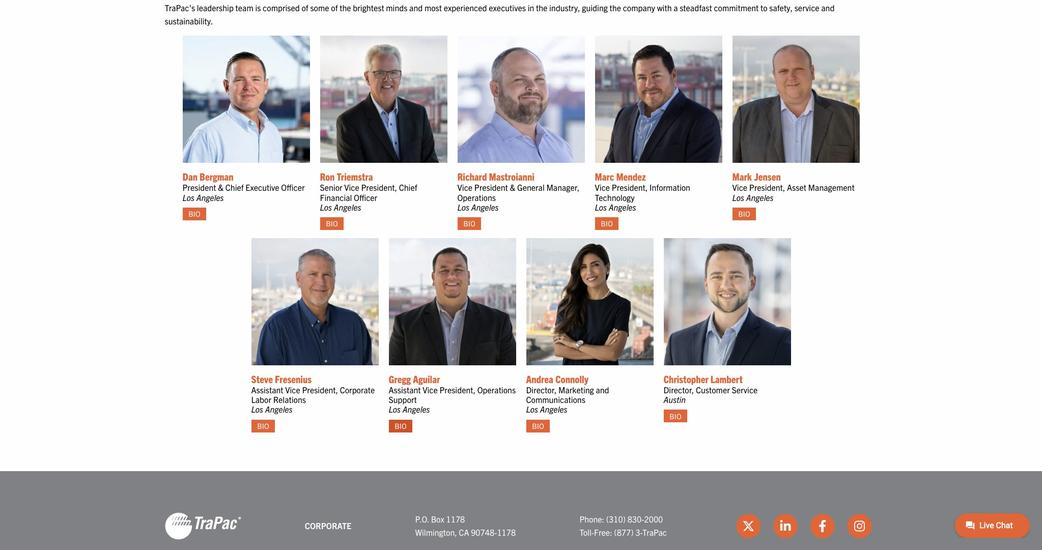 Task type: describe. For each thing, give the bounding box(es) containing it.
senior
[[320, 183, 343, 193]]

experienced
[[444, 3, 487, 13]]

chief inside ron triemstra senior vice president, chief financial officer los angeles
[[399, 183, 417, 193]]

some
[[310, 3, 329, 13]]

footer containing p.o. box 1178
[[0, 471, 1043, 551]]

marc mendez vice president, information technology los angeles
[[595, 170, 691, 212]]

dan bergman president & chief executive officer los angeles
[[183, 170, 305, 203]]

technology
[[595, 192, 635, 203]]

bio link for gregg
[[389, 420, 413, 433]]

executive
[[246, 183, 279, 193]]

bio for marc
[[601, 219, 613, 228]]

los inside richard mastroianni vice president & general manager, operations los angeles
[[458, 202, 470, 212]]

p.o.
[[415, 514, 429, 525]]

mastroianni
[[489, 170, 535, 183]]

mendez
[[616, 170, 646, 183]]

& inside richard mastroianni vice president & general manager, operations los angeles
[[510, 183, 516, 193]]

with
[[657, 3, 672, 13]]

2 of from the left
[[331, 3, 338, 13]]

phone:
[[580, 514, 605, 525]]

connolly
[[556, 373, 589, 386]]

sustainability.
[[165, 16, 213, 26]]

lambert
[[711, 373, 743, 386]]

bio for andrea
[[532, 422, 544, 431]]

richard mastroianni vice president & general manager, operations los angeles
[[458, 170, 580, 212]]

angeles inside andrea connolly director, marketing and communications los angeles
[[540, 405, 568, 415]]

president inside richard mastroianni vice president & general manager, operations los angeles
[[475, 183, 508, 193]]

3-
[[636, 527, 643, 538]]

financial
[[320, 192, 352, 203]]

1 horizontal spatial 1178
[[497, 527, 516, 538]]

and inside andrea connolly director, marketing and communications los angeles
[[596, 385, 609, 395]]

president, inside marc mendez vice president, information technology los angeles
[[612, 183, 648, 193]]

aguilar
[[413, 373, 440, 386]]

austin
[[664, 395, 686, 405]]

richard
[[458, 170, 487, 183]]

service
[[795, 3, 820, 13]]

jensen
[[754, 170, 781, 183]]

director, for christopher
[[664, 385, 694, 395]]

trapac
[[643, 527, 667, 538]]

safety,
[[770, 3, 793, 13]]

bio link for steve
[[251, 420, 275, 433]]

wilmington,
[[415, 527, 457, 538]]

bio link for andrea
[[526, 420, 550, 433]]

box
[[431, 514, 445, 525]]

ron
[[320, 170, 335, 183]]

steve fresenius assistant vice president, corporate labor relations los angeles
[[251, 373, 375, 415]]

corporate inside steve fresenius assistant vice president, corporate labor relations los angeles
[[340, 385, 375, 395]]

management
[[809, 183, 855, 193]]

dan
[[183, 170, 198, 183]]

free:
[[594, 527, 613, 538]]

officer inside ron triemstra senior vice president, chief financial officer los angeles
[[354, 192, 377, 203]]

1 the from the left
[[340, 3, 351, 13]]

bio for gregg
[[395, 422, 407, 431]]

commitment
[[714, 3, 759, 13]]

guiding
[[582, 3, 608, 13]]

steadfast
[[680, 3, 712, 13]]

president, inside "mark jensen vice president, asset management los angeles"
[[750, 183, 786, 193]]

president, for ron triemstra
[[361, 183, 397, 193]]

los inside gregg aguilar assistant vice president, operations support los angeles
[[389, 405, 401, 415]]

angeles inside dan bergman president & chief executive officer los angeles
[[197, 192, 224, 203]]

los inside andrea connolly director, marketing and communications los angeles
[[526, 405, 538, 415]]

industry,
[[550, 3, 580, 13]]

communications
[[526, 395, 586, 405]]

bio for richard
[[464, 219, 476, 228]]

marketing
[[559, 385, 594, 395]]

information
[[650, 183, 691, 193]]

mark jensen vice president, asset management los angeles
[[733, 170, 855, 203]]

asset
[[787, 183, 807, 193]]

main content containing dan bergman
[[155, 0, 888, 441]]

service
[[732, 385, 758, 395]]

director, for andrea
[[526, 385, 557, 395]]

trapac's
[[165, 3, 195, 13]]

comprised
[[263, 3, 300, 13]]

marc
[[595, 170, 614, 183]]

angeles inside steve fresenius assistant vice president, corporate labor relations los angeles
[[265, 405, 293, 415]]

bio for mark
[[739, 209, 751, 219]]

bio for christopher
[[670, 412, 682, 421]]

bio for ron
[[326, 219, 338, 228]]



Task type: vqa. For each thing, say whether or not it's contained in the screenshot.
the top Premium
no



Task type: locate. For each thing, give the bounding box(es) containing it.
2 president from the left
[[475, 183, 508, 193]]

bio link down technology
[[595, 217, 619, 230]]

1 horizontal spatial president
[[475, 183, 508, 193]]

manager,
[[547, 183, 580, 193]]

0 horizontal spatial chief
[[225, 183, 244, 193]]

&
[[218, 183, 224, 193], [510, 183, 516, 193]]

bio down the support
[[395, 422, 407, 431]]

1 horizontal spatial &
[[510, 183, 516, 193]]

brightest
[[353, 3, 384, 13]]

vice left the mastroianni
[[458, 183, 473, 193]]

assistant inside gregg aguilar assistant vice president, operations support los angeles
[[389, 385, 421, 395]]

1 horizontal spatial director,
[[664, 385, 694, 395]]

officer down "triemstra"
[[354, 192, 377, 203]]

to
[[761, 3, 768, 13]]

2000
[[645, 514, 663, 525]]

vice inside marc mendez vice president, information technology los angeles
[[595, 183, 610, 193]]

& inside dan bergman president & chief executive officer los angeles
[[218, 183, 224, 193]]

assistant inside steve fresenius assistant vice president, corporate labor relations los angeles
[[251, 385, 283, 395]]

vice inside "mark jensen vice president, asset management los angeles"
[[733, 183, 748, 193]]

1178 up ca
[[446, 514, 465, 525]]

executives
[[489, 3, 526, 13]]

president, inside steve fresenius assistant vice president, corporate labor relations los angeles
[[302, 385, 338, 395]]

assistant for gregg
[[389, 385, 421, 395]]

los inside marc mendez vice president, information technology los angeles
[[595, 202, 607, 212]]

the left brightest
[[340, 3, 351, 13]]

vice
[[344, 183, 359, 193], [458, 183, 473, 193], [595, 183, 610, 193], [733, 183, 748, 193], [285, 385, 300, 395], [423, 385, 438, 395]]

2 & from the left
[[510, 183, 516, 193]]

bio for dan
[[189, 209, 201, 219]]

angeles down fresenius
[[265, 405, 293, 415]]

1 horizontal spatial officer
[[354, 192, 377, 203]]

angeles down senior
[[334, 202, 361, 212]]

vice right senior
[[344, 183, 359, 193]]

1178
[[446, 514, 465, 525], [497, 527, 516, 538]]

0 horizontal spatial of
[[302, 3, 309, 13]]

bio down richard
[[464, 219, 476, 228]]

operations inside richard mastroianni vice president & general manager, operations los angeles
[[458, 192, 496, 203]]

steve
[[251, 373, 273, 386]]

officer inside dan bergman president & chief executive officer los angeles
[[281, 183, 305, 193]]

0 horizontal spatial the
[[340, 3, 351, 13]]

los inside steve fresenius assistant vice president, corporate labor relations los angeles
[[251, 405, 263, 415]]

assistant for steve
[[251, 385, 283, 395]]

corporate image
[[165, 512, 241, 541]]

bio link for ron
[[320, 217, 344, 230]]

1 president from the left
[[183, 183, 216, 193]]

bergman
[[200, 170, 234, 183]]

officer right executive
[[281, 183, 305, 193]]

0 vertical spatial 1178
[[446, 514, 465, 525]]

relations
[[273, 395, 306, 405]]

footer
[[0, 471, 1043, 551]]

los down 'marc'
[[595, 202, 607, 212]]

angeles down bergman
[[197, 192, 224, 203]]

angeles inside ron triemstra senior vice president, chief financial officer los angeles
[[334, 202, 361, 212]]

toll-
[[580, 527, 594, 538]]

team
[[236, 3, 253, 13]]

1 of from the left
[[302, 3, 309, 13]]

830-
[[628, 514, 645, 525]]

ca
[[459, 527, 469, 538]]

bio link down mark at right top
[[733, 208, 757, 220]]

president inside dan bergman president & chief executive officer los angeles
[[183, 183, 216, 193]]

angeles inside marc mendez vice president, information technology los angeles
[[609, 202, 636, 212]]

1 vertical spatial 1178
[[497, 527, 516, 538]]

1 horizontal spatial the
[[536, 3, 548, 13]]

trapac's leadership team is comprised of some of the brightest minds and most experienced executives in the industry, guiding the company with a steadfast commitment to safety, service and sustainability.
[[165, 3, 835, 26]]

the right guiding
[[610, 3, 621, 13]]

1178 right ca
[[497, 527, 516, 538]]

the right in
[[536, 3, 548, 13]]

bio link
[[183, 208, 207, 220], [733, 208, 757, 220], [320, 217, 344, 230], [458, 217, 482, 230], [595, 217, 619, 230], [664, 410, 688, 423], [251, 420, 275, 433], [389, 420, 413, 433], [526, 420, 550, 433]]

angeles down marketing
[[540, 405, 568, 415]]

operations inside gregg aguilar assistant vice president, operations support los angeles
[[478, 385, 516, 395]]

los down mark at right top
[[733, 192, 745, 203]]

0 horizontal spatial and
[[410, 3, 423, 13]]

chief
[[225, 183, 244, 193], [399, 183, 417, 193]]

bio down labor
[[257, 422, 269, 431]]

operations
[[458, 192, 496, 203], [478, 385, 516, 395]]

1 vertical spatial corporate
[[305, 521, 352, 531]]

phone: (310) 830-2000 toll-free: (877) 3-trapac
[[580, 514, 667, 538]]

vice right the support
[[423, 385, 438, 395]]

support
[[389, 395, 417, 405]]

vice left the jensen
[[733, 183, 748, 193]]

is
[[255, 3, 261, 13]]

andrea connolly director, marketing and communications los angeles
[[526, 373, 609, 415]]

los inside ron triemstra senior vice president, chief financial officer los angeles
[[320, 202, 332, 212]]

bio link down labor
[[251, 420, 275, 433]]

0 horizontal spatial 1178
[[446, 514, 465, 525]]

2 the from the left
[[536, 3, 548, 13]]

0 horizontal spatial &
[[218, 183, 224, 193]]

of left some
[[302, 3, 309, 13]]

customer
[[696, 385, 730, 395]]

0 vertical spatial corporate
[[340, 385, 375, 395]]

vice inside ron triemstra senior vice president, chief financial officer los angeles
[[344, 183, 359, 193]]

officer
[[281, 183, 305, 193], [354, 192, 377, 203]]

corporate
[[340, 385, 375, 395], [305, 521, 352, 531]]

mark
[[733, 170, 752, 183]]

and
[[410, 3, 423, 13], [822, 3, 835, 13], [596, 385, 609, 395]]

1 vertical spatial operations
[[478, 385, 516, 395]]

los down steve
[[251, 405, 263, 415]]

general
[[517, 183, 545, 193]]

1 horizontal spatial and
[[596, 385, 609, 395]]

los down gregg
[[389, 405, 401, 415]]

leadership
[[197, 3, 234, 13]]

gregg
[[389, 373, 411, 386]]

1 horizontal spatial chief
[[399, 183, 417, 193]]

director, left marketing
[[526, 385, 557, 395]]

director, inside christopher lambert director, customer service austin
[[664, 385, 694, 395]]

bio down dan
[[189, 209, 201, 219]]

director, inside andrea connolly director, marketing and communications los angeles
[[526, 385, 557, 395]]

director, left customer
[[664, 385, 694, 395]]

chief inside dan bergman president & chief executive officer los angeles
[[225, 183, 244, 193]]

vice inside richard mastroianni vice president & general manager, operations los angeles
[[458, 183, 473, 193]]

bio link for dan
[[183, 208, 207, 220]]

angeles down mendez
[[609, 202, 636, 212]]

bio down mark at right top
[[739, 209, 751, 219]]

p.o. box 1178 wilmington, ca 90748-1178
[[415, 514, 516, 538]]

bio link down richard
[[458, 217, 482, 230]]

3 the from the left
[[610, 3, 621, 13]]

los inside "mark jensen vice president, asset management los angeles"
[[733, 192, 745, 203]]

bio link down dan
[[183, 208, 207, 220]]

gregg aguilar assistant vice president, operations support los angeles
[[389, 373, 516, 415]]

ron triemstra senior vice president, chief financial officer los angeles
[[320, 170, 417, 212]]

los down senior
[[320, 202, 332, 212]]

bio link down the austin
[[664, 410, 688, 423]]

& right dan
[[218, 183, 224, 193]]

bio down the austin
[[670, 412, 682, 421]]

fresenius
[[275, 373, 312, 386]]

90748-
[[471, 527, 497, 538]]

vice inside steve fresenius assistant vice president, corporate labor relations los angeles
[[285, 385, 300, 395]]

bio for steve
[[257, 422, 269, 431]]

bio down technology
[[601, 219, 613, 228]]

0 horizontal spatial president
[[183, 183, 216, 193]]

los inside dan bergman president & chief executive officer los angeles
[[183, 192, 195, 203]]

0 horizontal spatial assistant
[[251, 385, 283, 395]]

president, inside gregg aguilar assistant vice president, operations support los angeles
[[440, 385, 476, 395]]

main content
[[155, 0, 888, 441]]

company
[[623, 3, 656, 13]]

1 assistant from the left
[[251, 385, 283, 395]]

bio link for christopher
[[664, 410, 688, 423]]

1 & from the left
[[218, 183, 224, 193]]

andrea
[[526, 373, 554, 386]]

minds
[[386, 3, 408, 13]]

(877)
[[614, 527, 634, 538]]

assistant
[[251, 385, 283, 395], [389, 385, 421, 395]]

angeles inside gregg aguilar assistant vice president, operations support los angeles
[[403, 405, 430, 415]]

president, inside ron triemstra senior vice president, chief financial officer los angeles
[[361, 183, 397, 193]]

los
[[183, 192, 195, 203], [733, 192, 745, 203], [320, 202, 332, 212], [458, 202, 470, 212], [595, 202, 607, 212], [251, 405, 263, 415], [389, 405, 401, 415], [526, 405, 538, 415]]

christopher lambert director, customer service austin
[[664, 373, 758, 405]]

angeles down richard
[[472, 202, 499, 212]]

1 chief from the left
[[225, 183, 244, 193]]

los down richard
[[458, 202, 470, 212]]

2 assistant from the left
[[389, 385, 421, 395]]

0 horizontal spatial officer
[[281, 183, 305, 193]]

president, for steve fresenius
[[302, 385, 338, 395]]

2 horizontal spatial the
[[610, 3, 621, 13]]

0 horizontal spatial director,
[[526, 385, 557, 395]]

and left most
[[410, 3, 423, 13]]

director,
[[526, 385, 557, 395], [664, 385, 694, 395]]

in
[[528, 3, 534, 13]]

operations down richard
[[458, 192, 496, 203]]

2 chief from the left
[[399, 183, 417, 193]]

angeles
[[197, 192, 224, 203], [747, 192, 774, 203], [334, 202, 361, 212], [472, 202, 499, 212], [609, 202, 636, 212], [265, 405, 293, 415], [403, 405, 430, 415], [540, 405, 568, 415]]

of
[[302, 3, 309, 13], [331, 3, 338, 13]]

bio link for marc
[[595, 217, 619, 230]]

bio link for mark
[[733, 208, 757, 220]]

operations left andrea
[[478, 385, 516, 395]]

bio down financial
[[326, 219, 338, 228]]

1 director, from the left
[[526, 385, 557, 395]]

1 horizontal spatial assistant
[[389, 385, 421, 395]]

labor
[[251, 395, 271, 405]]

(310)
[[606, 514, 626, 525]]

and right the service
[[822, 3, 835, 13]]

most
[[425, 3, 442, 13]]

bio link down financial
[[320, 217, 344, 230]]

los down andrea
[[526, 405, 538, 415]]

the
[[340, 3, 351, 13], [536, 3, 548, 13], [610, 3, 621, 13]]

los down dan
[[183, 192, 195, 203]]

angeles down the jensen
[[747, 192, 774, 203]]

christopher
[[664, 373, 709, 386]]

bio link for richard
[[458, 217, 482, 230]]

0 vertical spatial operations
[[458, 192, 496, 203]]

bio down communications
[[532, 422, 544, 431]]

president
[[183, 183, 216, 193], [475, 183, 508, 193]]

angeles inside "mark jensen vice president, asset management los angeles"
[[747, 192, 774, 203]]

triemstra
[[337, 170, 373, 183]]

angeles inside richard mastroianni vice president & general manager, operations los angeles
[[472, 202, 499, 212]]

of right some
[[331, 3, 338, 13]]

and right marketing
[[596, 385, 609, 395]]

vice inside gregg aguilar assistant vice president, operations support los angeles
[[423, 385, 438, 395]]

1 horizontal spatial of
[[331, 3, 338, 13]]

president,
[[361, 183, 397, 193], [612, 183, 648, 193], [750, 183, 786, 193], [302, 385, 338, 395], [440, 385, 476, 395]]

2 director, from the left
[[664, 385, 694, 395]]

2 horizontal spatial and
[[822, 3, 835, 13]]

& left the general on the top of the page
[[510, 183, 516, 193]]

a
[[674, 3, 678, 13]]

bio link down the support
[[389, 420, 413, 433]]

angeles down aguilar
[[403, 405, 430, 415]]

president, for gregg aguilar
[[440, 385, 476, 395]]

bio link down communications
[[526, 420, 550, 433]]

vice left mendez
[[595, 183, 610, 193]]

vice right steve
[[285, 385, 300, 395]]



